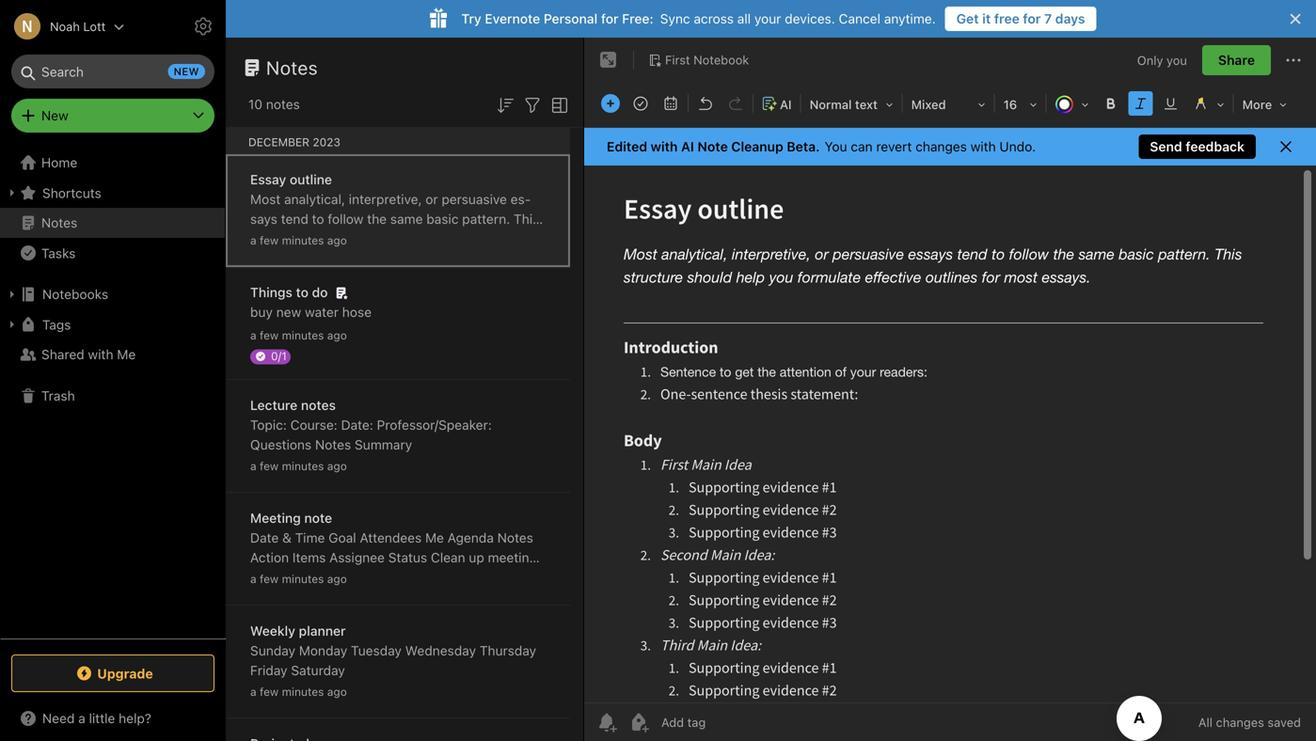 Task type: describe. For each thing, give the bounding box(es) containing it.
for inside most analytical, interpretive, or persuasive es says tend to follow the same basic pattern. this structure should help you formulate effective outlines for most ...
[[302, 251, 319, 266]]

7
[[1045, 11, 1052, 26]]

add filters image
[[521, 94, 544, 116]]

send feedback
[[1150, 139, 1245, 154]]

same
[[390, 211, 423, 227]]

the
[[367, 211, 387, 227]]

saved
[[1268, 716, 1302, 730]]

a down questions
[[250, 460, 257, 473]]

undo.
[[1000, 139, 1036, 154]]

free
[[995, 11, 1020, 26]]

december 2023
[[248, 136, 341, 149]]

all
[[738, 11, 751, 26]]

little
[[89, 711, 115, 727]]

click to collapse image
[[219, 707, 233, 729]]

meeting
[[250, 511, 301, 526]]

ago for topic: course: date: professor/speaker: questions notes summary
[[327, 460, 347, 473]]

help?
[[119, 711, 151, 727]]

Highlight field
[[1186, 90, 1232, 118]]

thursday
[[480, 643, 536, 659]]

tuesday
[[351, 643, 402, 659]]

new button
[[11, 99, 215, 133]]

action
[[462, 570, 500, 585]]

feedback
[[1186, 139, 1245, 154]]

free:
[[622, 11, 654, 26]]

Insert field
[[597, 90, 625, 117]]

tags button
[[0, 310, 225, 340]]

more
[[1243, 97, 1273, 112]]

0/1
[[271, 350, 287, 363]]

undo image
[[693, 90, 719, 117]]

things to do
[[250, 285, 328, 300]]

anytime.
[[884, 11, 936, 26]]

expand notebooks image
[[5, 287, 20, 302]]

most
[[250, 192, 281, 207]]

topic:
[[250, 417, 287, 433]]

2 minutes from the top
[[282, 329, 324, 342]]

a few minutes ago for topic: course: date: professor/speaker: questions notes summary
[[250, 460, 347, 473]]

a up outlines
[[250, 234, 257, 247]]

date:
[[341, 417, 373, 433]]

0 horizontal spatial me
[[117, 347, 136, 362]]

get
[[957, 11, 979, 26]]

hose
[[342, 304, 372, 320]]

saturday
[[291, 663, 345, 679]]

share button
[[1203, 45, 1271, 75]]

noah lott
[[50, 19, 106, 33]]

Font family field
[[905, 90, 993, 118]]

task image
[[628, 90, 654, 117]]

course:
[[290, 417, 338, 433]]

weekly planner sunday monday tuesday wednesday thursday friday saturday a few minutes ago
[[250, 623, 536, 699]]

shortcuts button
[[0, 178, 225, 208]]

note
[[698, 139, 728, 154]]

2 horizontal spatial with
[[971, 139, 996, 154]]

notes inside tree
[[41, 215, 77, 231]]

Heading level field
[[803, 90, 900, 118]]

for for free:
[[601, 11, 619, 26]]

interpretive,
[[349, 192, 422, 207]]

minutes for most analytical, interpretive, or persuasive es says tend to follow the same basic pattern. this structure should help you formulate effective outlines for most ...
[[282, 234, 324, 247]]

ago for most analytical, interpretive, or persuasive es says tend to follow the same basic pattern. this structure should help you formulate effective outlines for most ...
[[327, 234, 347, 247]]

Font size field
[[997, 90, 1044, 118]]

outline
[[290, 172, 332, 187]]

10
[[248, 96, 263, 112]]

send inside "meeting note date & time goal attendees me agenda notes action items assignee status clean up meeting notes send out meeting notes and action items"
[[288, 570, 319, 585]]

things
[[250, 285, 293, 300]]

it
[[983, 11, 991, 26]]

add a reminder image
[[596, 711, 618, 734]]

should
[[309, 231, 350, 247]]

lott
[[83, 19, 106, 33]]

attendees
[[360, 530, 422, 546]]

lecture
[[250, 398, 298, 413]]

settings image
[[192, 15, 215, 38]]

shared with me
[[41, 347, 136, 362]]

Account field
[[0, 8, 125, 45]]

more actions image
[[1283, 49, 1305, 72]]

noah
[[50, 19, 80, 33]]

a inside field
[[78, 711, 85, 727]]

More field
[[1236, 90, 1294, 118]]

ai inside button
[[780, 97, 792, 112]]

new
[[41, 108, 68, 123]]

to inside most analytical, interpretive, or persuasive es says tend to follow the same basic pattern. this structure should help you formulate effective outlines for most ...
[[312, 211, 324, 227]]

notes down status
[[399, 570, 433, 585]]

cleanup
[[732, 139, 784, 154]]

buy new water hose
[[250, 304, 372, 320]]

a few minutes ago for date & time goal attendees me agenda notes action items assignee status clean up meeting notes send out meeting notes and action items
[[250, 573, 347, 586]]

send feedback button
[[1139, 135, 1256, 159]]

december
[[248, 136, 310, 149]]

Search text field
[[24, 55, 201, 88]]

devices.
[[785, 11, 836, 26]]

professor/speaker:
[[377, 417, 492, 433]]

More actions field
[[1283, 45, 1305, 75]]

your
[[755, 11, 782, 26]]

0 vertical spatial changes
[[916, 139, 967, 154]]

text
[[855, 97, 878, 112]]

italic image
[[1128, 90, 1154, 117]]

outlines
[[250, 251, 298, 266]]

shortcuts
[[42, 185, 101, 201]]

notes inside "topic: course: date: professor/speaker: questions notes summary"
[[315, 437, 351, 453]]

trash link
[[0, 381, 225, 411]]

tasks
[[41, 245, 76, 261]]

Note Editor text field
[[584, 166, 1317, 703]]

across
[[694, 11, 734, 26]]

minutes for topic: course: date: professor/speaker: questions notes summary
[[282, 460, 324, 473]]

meeting note date & time goal attendees me agenda notes action items assignee status clean up meeting notes send out meeting notes and action items
[[250, 511, 537, 585]]

notes up the course:
[[301, 398, 336, 413]]

you inside most analytical, interpretive, or persuasive es says tend to follow the same basic pattern. this structure should help you formulate effective outlines for most ...
[[383, 231, 405, 247]]

goal
[[329, 530, 356, 546]]

16
[[1004, 97, 1018, 112]]

minutes for date & time goal attendees me agenda notes action items assignee status clean up meeting notes send out meeting notes and action items
[[282, 573, 324, 586]]

analytical,
[[284, 192, 345, 207]]

water
[[305, 304, 339, 320]]

Add tag field
[[660, 715, 801, 731]]

personal
[[544, 11, 598, 26]]

you
[[825, 139, 848, 154]]

2 few from the top
[[260, 329, 279, 342]]

share
[[1219, 52, 1255, 68]]

View options field
[[544, 92, 571, 116]]

get it free for 7 days button
[[946, 7, 1097, 31]]

weekly
[[250, 623, 295, 639]]



Task type: vqa. For each thing, say whether or not it's contained in the screenshot.
Upgrade icon
no



Task type: locate. For each thing, give the bounding box(es) containing it.
1 vertical spatial new
[[276, 304, 301, 320]]

few for date & time goal attendees me agenda notes action items assignee status clean up meeting notes send out meeting notes and action items
[[260, 573, 279, 586]]

expand tags image
[[5, 317, 20, 332]]

ai left normal
[[780, 97, 792, 112]]

items
[[293, 550, 326, 566]]

try
[[462, 11, 482, 26]]

for inside button
[[1023, 11, 1041, 26]]

send
[[1150, 139, 1183, 154], [288, 570, 319, 585]]

3 minutes from the top
[[282, 460, 324, 473]]

minutes
[[282, 234, 324, 247], [282, 329, 324, 342], [282, 460, 324, 473], [282, 573, 324, 586], [282, 686, 324, 699]]

1 horizontal spatial for
[[601, 11, 619, 26]]

few down action
[[260, 573, 279, 586]]

notes down action
[[250, 570, 284, 585]]

meeting down assignee
[[346, 570, 395, 585]]

friday
[[250, 663, 288, 679]]

underline image
[[1158, 90, 1184, 117]]

2 ago from the top
[[327, 329, 347, 342]]

follow
[[328, 211, 364, 227]]

with for ai
[[651, 139, 678, 154]]

ago down assignee
[[327, 573, 347, 586]]

to down analytical,
[[312, 211, 324, 227]]

with left undo.
[[971, 139, 996, 154]]

this
[[514, 211, 540, 227]]

notes right 10
[[266, 96, 300, 112]]

beta.
[[787, 139, 820, 154]]

evernote
[[485, 11, 540, 26]]

help
[[354, 231, 380, 247]]

bold image
[[1098, 90, 1124, 117]]

0 horizontal spatial send
[[288, 570, 319, 585]]

changes down mixed field
[[916, 139, 967, 154]]

few for most analytical, interpretive, or persuasive es says tend to follow the same basic pattern. this structure should help you formulate effective outlines for most ...
[[260, 234, 279, 247]]

few down friday
[[260, 686, 279, 699]]

0 vertical spatial me
[[117, 347, 136, 362]]

notebooks link
[[0, 280, 225, 310]]

effective
[[470, 231, 523, 247]]

you right only
[[1167, 53, 1188, 67]]

send down items
[[288, 570, 319, 585]]

tree
[[0, 148, 226, 638]]

1 few from the top
[[260, 234, 279, 247]]

1 a few minutes ago from the top
[[250, 234, 347, 247]]

3 a few minutes ago from the top
[[250, 460, 347, 473]]

get it free for 7 days
[[957, 11, 1086, 26]]

up
[[469, 550, 484, 566]]

0 horizontal spatial new
[[174, 65, 200, 78]]

you inside note window element
[[1167, 53, 1188, 67]]

Add filters field
[[521, 92, 544, 116]]

upgrade button
[[11, 655, 215, 693]]

meeting
[[488, 550, 537, 566], [346, 570, 395, 585]]

few for topic: course: date: professor/speaker: questions notes summary
[[260, 460, 279, 473]]

0 horizontal spatial to
[[296, 285, 309, 300]]

a few minutes ago down tend
[[250, 234, 347, 247]]

a few minutes ago down questions
[[250, 460, 347, 473]]

&
[[282, 530, 292, 546]]

1 ago from the top
[[327, 234, 347, 247]]

structure
[[250, 231, 306, 247]]

send down underline image
[[1150, 139, 1183, 154]]

a down 'buy'
[[250, 329, 257, 342]]

for
[[601, 11, 619, 26], [1023, 11, 1041, 26], [302, 251, 319, 266]]

need a little help?
[[42, 711, 151, 727]]

a few minutes ago down buy new water hose
[[250, 329, 347, 342]]

add tag image
[[628, 711, 650, 734]]

0 horizontal spatial changes
[[916, 139, 967, 154]]

ago down saturday
[[327, 686, 347, 699]]

2023
[[313, 136, 341, 149]]

5 minutes from the top
[[282, 686, 324, 699]]

1 vertical spatial you
[[383, 231, 405, 247]]

4 a few minutes ago from the top
[[250, 573, 347, 586]]

date
[[250, 530, 279, 546]]

ago down date:
[[327, 460, 347, 473]]

tasks button
[[0, 238, 225, 268]]

3 ago from the top
[[327, 460, 347, 473]]

upgrade
[[97, 666, 153, 682]]

buy
[[250, 304, 273, 320]]

1 vertical spatial me
[[425, 530, 444, 546]]

status
[[388, 550, 427, 566]]

...
[[356, 251, 367, 266]]

1 horizontal spatial me
[[425, 530, 444, 546]]

5 few from the top
[[260, 686, 279, 699]]

me up clean
[[425, 530, 444, 546]]

days
[[1056, 11, 1086, 26]]

ago inside weekly planner sunday monday tuesday wednesday thursday friday saturday a few minutes ago
[[327, 686, 347, 699]]

1 horizontal spatial meeting
[[488, 550, 537, 566]]

1 horizontal spatial ai
[[780, 97, 792, 112]]

ai button
[[756, 90, 799, 118]]

minutes down questions
[[282, 460, 324, 473]]

essay outline
[[250, 172, 332, 187]]

2 a few minutes ago from the top
[[250, 329, 347, 342]]

a few minutes ago for most analytical, interpretive, or persuasive es says tend to follow the same basic pattern. this structure should help you formulate effective outlines for most ...
[[250, 234, 347, 247]]

wednesday
[[405, 643, 476, 659]]

2 horizontal spatial for
[[1023, 11, 1041, 26]]

all changes saved
[[1199, 716, 1302, 730]]

notes up tasks
[[41, 215, 77, 231]]

minutes down tend
[[282, 234, 324, 247]]

home link
[[0, 148, 226, 178]]

time
[[295, 530, 325, 546]]

a down friday
[[250, 686, 257, 699]]

Font color field
[[1049, 90, 1096, 118]]

1 horizontal spatial send
[[1150, 139, 1183, 154]]

0 vertical spatial new
[[174, 65, 200, 78]]

action
[[250, 550, 289, 566]]

minutes down saturday
[[282, 686, 324, 699]]

meeting up items
[[488, 550, 537, 566]]

4 few from the top
[[260, 573, 279, 586]]

a left little
[[78, 711, 85, 727]]

few inside weekly planner sunday monday tuesday wednesday thursday friday saturday a few minutes ago
[[260, 686, 279, 699]]

few up outlines
[[260, 234, 279, 247]]

a down action
[[250, 573, 257, 586]]

notes down the course:
[[315, 437, 351, 453]]

me down tags button
[[117, 347, 136, 362]]

tree containing home
[[0, 148, 226, 638]]

with right edited
[[651, 139, 678, 154]]

trash
[[41, 388, 75, 404]]

new search field
[[24, 55, 205, 88]]

for left most
[[302, 251, 319, 266]]

note window element
[[584, 38, 1317, 742]]

questions
[[250, 437, 312, 453]]

0 vertical spatial you
[[1167, 53, 1188, 67]]

Sort options field
[[494, 92, 517, 116]]

new
[[174, 65, 200, 78], [276, 304, 301, 320]]

changes right all
[[1216, 716, 1265, 730]]

can
[[851, 139, 873, 154]]

and
[[436, 570, 459, 585]]

home
[[41, 155, 77, 170]]

all
[[1199, 716, 1213, 730]]

1 vertical spatial to
[[296, 285, 309, 300]]

1 minutes from the top
[[282, 234, 324, 247]]

0 horizontal spatial ai
[[681, 139, 694, 154]]

new down settings "icon"
[[174, 65, 200, 78]]

out
[[322, 570, 342, 585]]

shared
[[41, 347, 84, 362]]

first
[[665, 53, 690, 67]]

for left free:
[[601, 11, 619, 26]]

1 vertical spatial send
[[288, 570, 319, 585]]

notes inside "meeting note date & time goal attendees me agenda notes action items assignee status clean up meeting notes send out meeting notes and action items"
[[498, 530, 534, 546]]

a inside weekly planner sunday monday tuesday wednesday thursday friday saturday a few minutes ago
[[250, 686, 257, 699]]

es
[[511, 192, 531, 207]]

0 horizontal spatial for
[[302, 251, 319, 266]]

clean
[[431, 550, 465, 566]]

ai
[[780, 97, 792, 112], [681, 139, 694, 154]]

1 horizontal spatial changes
[[1216, 716, 1265, 730]]

ago down water on the left of the page
[[327, 329, 347, 342]]

few up 0/1
[[260, 329, 279, 342]]

only
[[1138, 53, 1164, 67]]

4 minutes from the top
[[282, 573, 324, 586]]

first notebook
[[665, 53, 749, 67]]

5 ago from the top
[[327, 686, 347, 699]]

0 horizontal spatial meeting
[[346, 570, 395, 585]]

10 notes
[[248, 96, 300, 112]]

few
[[260, 234, 279, 247], [260, 329, 279, 342], [260, 460, 279, 473], [260, 573, 279, 586], [260, 686, 279, 699]]

for left '7'
[[1023, 11, 1041, 26]]

notes up 10 notes
[[266, 56, 318, 79]]

a few minutes ago
[[250, 234, 347, 247], [250, 329, 347, 342], [250, 460, 347, 473], [250, 573, 347, 586]]

0 horizontal spatial you
[[383, 231, 405, 247]]

new inside search field
[[174, 65, 200, 78]]

ai left note at the top right of page
[[681, 139, 694, 154]]

ago up most
[[327, 234, 347, 247]]

to left "do"
[[296, 285, 309, 300]]

you down same
[[383, 231, 405, 247]]

sunday
[[250, 643, 296, 659]]

lecture notes
[[250, 398, 336, 413]]

1 vertical spatial changes
[[1216, 716, 1265, 730]]

with inside shared with me link
[[88, 347, 113, 362]]

you
[[1167, 53, 1188, 67], [383, 231, 405, 247]]

notes up items
[[498, 530, 534, 546]]

with down tags button
[[88, 347, 113, 362]]

normal text
[[810, 97, 878, 112]]

1 vertical spatial ai
[[681, 139, 694, 154]]

minutes inside weekly planner sunday monday tuesday wednesday thursday friday saturday a few minutes ago
[[282, 686, 324, 699]]

ago for date & time goal attendees me agenda notes action items assignee status clean up meeting notes send out meeting notes and action items
[[327, 573, 347, 586]]

do
[[312, 285, 328, 300]]

with for me
[[88, 347, 113, 362]]

sync
[[660, 11, 690, 26]]

shared with me link
[[0, 340, 225, 370]]

1 vertical spatial meeting
[[346, 570, 395, 585]]

4 ago from the top
[[327, 573, 347, 586]]

a few minutes ago down items
[[250, 573, 347, 586]]

me inside "meeting note date & time goal attendees me agenda notes action items assignee status clean up meeting notes send out meeting notes and action items"
[[425, 530, 444, 546]]

1 horizontal spatial you
[[1167, 53, 1188, 67]]

WHAT'S NEW field
[[0, 704, 226, 734]]

1 horizontal spatial with
[[651, 139, 678, 154]]

3 few from the top
[[260, 460, 279, 473]]

1 horizontal spatial to
[[312, 211, 324, 227]]

notebook
[[694, 53, 749, 67]]

notes link
[[0, 208, 225, 238]]

says
[[250, 192, 531, 227]]

notes
[[266, 96, 300, 112], [301, 398, 336, 413], [250, 570, 284, 585], [399, 570, 433, 585]]

0 vertical spatial ai
[[780, 97, 792, 112]]

0 vertical spatial to
[[312, 211, 324, 227]]

a
[[250, 234, 257, 247], [250, 329, 257, 342], [250, 460, 257, 473], [250, 573, 257, 586], [250, 686, 257, 699], [78, 711, 85, 727]]

1 horizontal spatial new
[[276, 304, 301, 320]]

need
[[42, 711, 75, 727]]

few down questions
[[260, 460, 279, 473]]

first notebook button
[[642, 47, 756, 73]]

new down things to do
[[276, 304, 301, 320]]

planner
[[299, 623, 346, 639]]

0 horizontal spatial with
[[88, 347, 113, 362]]

edited
[[607, 139, 648, 154]]

0 vertical spatial send
[[1150, 139, 1183, 154]]

send inside button
[[1150, 139, 1183, 154]]

for for 7
[[1023, 11, 1041, 26]]

expand note image
[[598, 49, 620, 72]]

minutes down buy new water hose
[[282, 329, 324, 342]]

agenda
[[448, 530, 494, 546]]

with
[[651, 139, 678, 154], [971, 139, 996, 154], [88, 347, 113, 362]]

calendar event image
[[658, 90, 684, 117]]

most
[[322, 251, 352, 266]]

0 vertical spatial meeting
[[488, 550, 537, 566]]

minutes down items
[[282, 573, 324, 586]]



